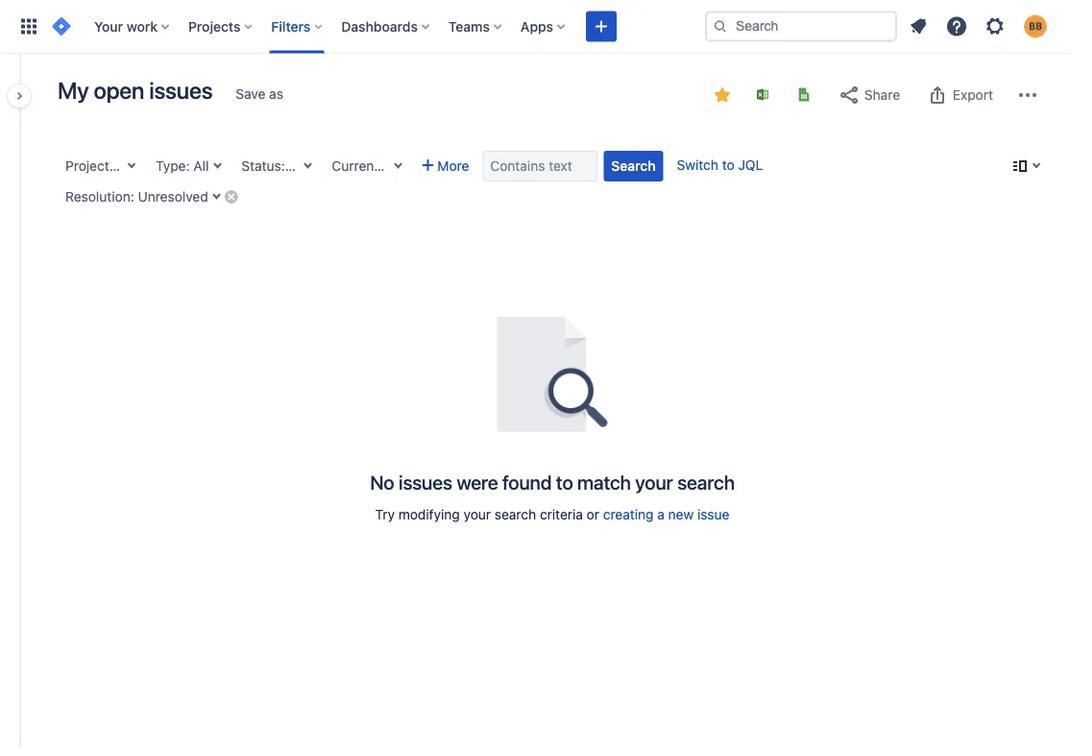 Task type: locate. For each thing, give the bounding box(es) containing it.
project: all
[[65, 158, 132, 174]]

issues right open
[[149, 77, 213, 104]]

1 vertical spatial search
[[495, 507, 537, 523]]

resolution: unresolved
[[65, 189, 208, 205]]

issue
[[698, 507, 730, 523]]

teams
[[449, 18, 490, 34]]

settings image
[[984, 15, 1007, 38]]

your down the were
[[464, 507, 491, 523]]

jql
[[739, 157, 764, 173]]

issues
[[149, 77, 213, 104], [399, 471, 453, 494]]

1 vertical spatial issues
[[399, 471, 453, 494]]

jira software image
[[50, 15, 73, 38], [50, 15, 73, 38]]

2 horizontal spatial all
[[289, 158, 304, 174]]

export
[[953, 87, 994, 103]]

your work button
[[88, 11, 177, 42]]

my
[[58, 77, 89, 104]]

0 horizontal spatial issues
[[149, 77, 213, 104]]

search up issue
[[678, 471, 735, 494]]

more button
[[415, 151, 477, 182]]

small image
[[715, 87, 731, 103]]

1 horizontal spatial to
[[723, 157, 735, 173]]

0 horizontal spatial search
[[495, 507, 537, 523]]

user
[[383, 158, 412, 174]]

1 vertical spatial to
[[556, 471, 573, 494]]

sidebar navigation image
[[0, 77, 42, 115]]

type: all
[[156, 158, 209, 174]]

issues up modifying
[[399, 471, 453, 494]]

0 vertical spatial your
[[636, 471, 673, 494]]

share link
[[829, 80, 910, 111]]

0 horizontal spatial to
[[556, 471, 573, 494]]

project:
[[65, 158, 113, 174]]

your
[[94, 18, 123, 34]]

creating a new issue link
[[603, 507, 730, 523]]

your up a
[[636, 471, 673, 494]]

1 horizontal spatial issues
[[399, 471, 453, 494]]

Search issues using keywords text field
[[483, 151, 598, 182]]

criteria
[[540, 507, 583, 523]]

to
[[723, 157, 735, 173], [556, 471, 573, 494]]

all up resolution: unresolved
[[117, 158, 132, 174]]

banner
[[0, 0, 1071, 54]]

search
[[678, 471, 735, 494], [495, 507, 537, 523]]

1 horizontal spatial your
[[636, 471, 673, 494]]

to left jql
[[723, 157, 735, 173]]

found
[[503, 471, 552, 494]]

dashboards button
[[336, 11, 437, 42]]

3 all from the left
[[289, 158, 304, 174]]

0 vertical spatial search
[[678, 471, 735, 494]]

all
[[117, 158, 132, 174], [194, 158, 209, 174], [289, 158, 304, 174]]

projects
[[188, 18, 241, 34]]

type:
[[156, 158, 190, 174]]

all right type:
[[194, 158, 209, 174]]

2 all from the left
[[194, 158, 209, 174]]

current user
[[332, 158, 412, 174]]

resolution:
[[65, 189, 134, 205]]

to up criteria
[[556, 471, 573, 494]]

new
[[669, 507, 694, 523]]

all for type: all
[[194, 158, 209, 174]]

no issues were found to match your search
[[370, 471, 735, 494]]

0 horizontal spatial all
[[117, 158, 132, 174]]

save
[[236, 86, 266, 102]]

switch
[[677, 157, 719, 173]]

all for project: all
[[117, 158, 132, 174]]

match
[[578, 471, 631, 494]]

1 horizontal spatial all
[[194, 158, 209, 174]]

0 vertical spatial to
[[723, 157, 735, 173]]

your
[[636, 471, 673, 494], [464, 507, 491, 523]]

status:
[[242, 158, 285, 174]]

0 horizontal spatial your
[[464, 507, 491, 523]]

all right status:
[[289, 158, 304, 174]]

dashboards
[[342, 18, 418, 34]]

your work
[[94, 18, 158, 34]]

search down found
[[495, 507, 537, 523]]

apps
[[521, 18, 554, 34]]

1 all from the left
[[117, 158, 132, 174]]



Task type: describe. For each thing, give the bounding box(es) containing it.
current
[[332, 158, 379, 174]]

1 horizontal spatial search
[[678, 471, 735, 494]]

your profile and settings image
[[1025, 15, 1048, 38]]

appswitcher icon image
[[17, 15, 40, 38]]

switch to jql link
[[677, 157, 764, 173]]

as
[[269, 86, 283, 102]]

save as button
[[226, 79, 293, 110]]

teams button
[[443, 11, 509, 42]]

help image
[[946, 15, 969, 38]]

filters button
[[266, 11, 330, 42]]

open
[[94, 77, 144, 104]]

search button
[[604, 151, 664, 182]]

switch to jql
[[677, 157, 764, 173]]

Search field
[[706, 11, 898, 42]]

a
[[658, 507, 665, 523]]

share
[[865, 87, 901, 103]]

projects button
[[183, 11, 260, 42]]

all for status: all
[[289, 158, 304, 174]]

1 vertical spatial your
[[464, 507, 491, 523]]

export button
[[917, 80, 1004, 111]]

banner containing your work
[[0, 0, 1071, 54]]

filters
[[271, 18, 311, 34]]

search
[[612, 158, 656, 174]]

open in microsoft excel image
[[756, 87, 771, 102]]

primary element
[[12, 0, 706, 53]]

creating
[[603, 507, 654, 523]]

create image
[[590, 15, 613, 38]]

unresolved
[[138, 189, 208, 205]]

try modifying your search criteria or creating a new issue
[[375, 507, 730, 523]]

search image
[[713, 19, 729, 34]]

notifications image
[[907, 15, 930, 38]]

status: all
[[242, 158, 304, 174]]

were
[[457, 471, 498, 494]]

open in google sheets image
[[797, 87, 812, 102]]

0 vertical spatial issues
[[149, 77, 213, 104]]

work
[[127, 18, 158, 34]]

apps button
[[515, 11, 573, 42]]

current user button
[[324, 151, 412, 182]]

try
[[375, 507, 395, 523]]

more
[[438, 158, 469, 174]]

save as
[[236, 86, 283, 102]]

modifying
[[399, 507, 460, 523]]

remove criteria image
[[224, 189, 239, 204]]

my open issues
[[58, 77, 213, 104]]

no
[[370, 471, 395, 494]]

or
[[587, 507, 600, 523]]



Task type: vqa. For each thing, say whether or not it's contained in the screenshot.
our to the top
no



